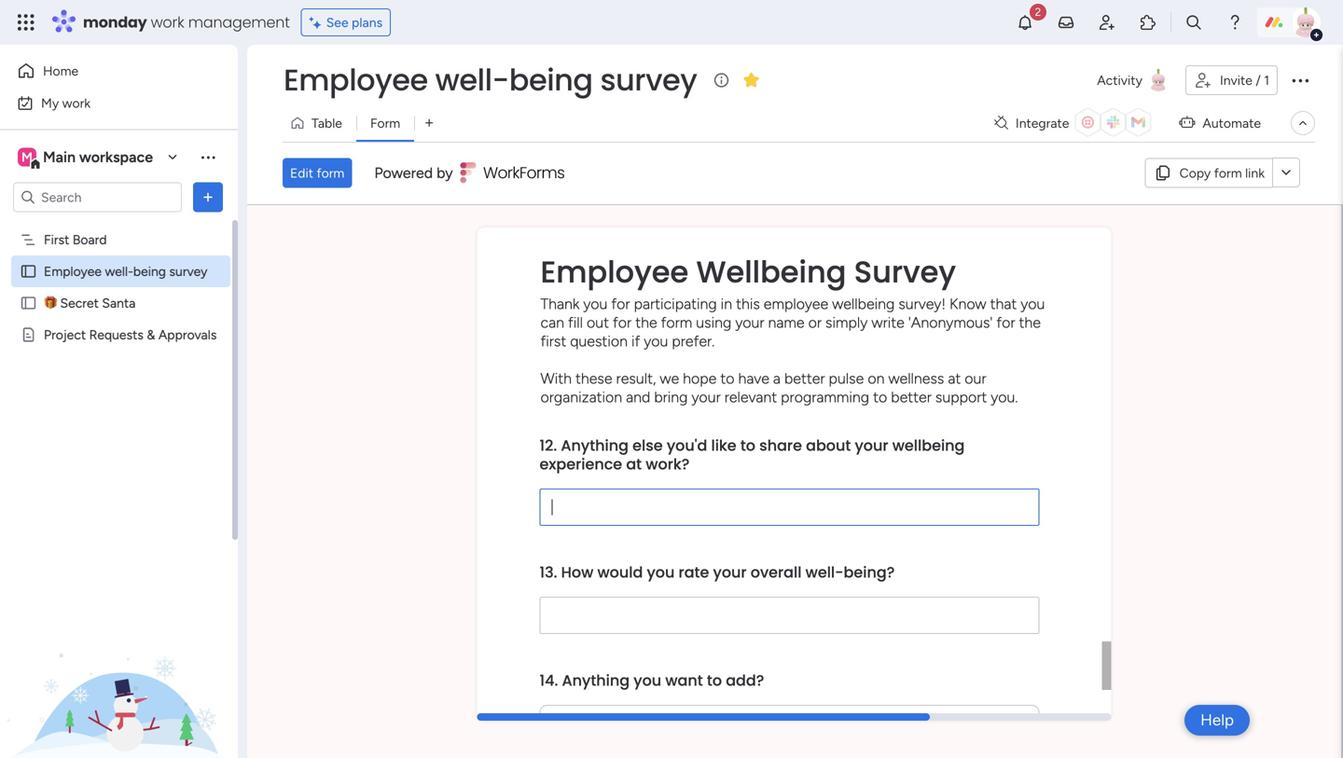 Task type: vqa. For each thing, say whether or not it's contained in the screenshot.
anything inside the '12. Anything else you'd like to share about your wellbeing experience at work?'
yes



Task type: describe. For each thing, give the bounding box(es) containing it.
14. anything you want to add?
[[540, 670, 764, 691]]

thank
[[541, 295, 580, 313]]

link
[[1246, 165, 1265, 181]]

invite members image
[[1098, 13, 1117, 32]]

survey
[[854, 251, 956, 293]]

bring
[[654, 388, 688, 406]]

1
[[1264, 72, 1270, 88]]

employee
[[764, 295, 829, 313]]

survey!
[[899, 295, 946, 313]]

14.
[[540, 670, 558, 691]]

monday work management
[[83, 12, 290, 33]]

with
[[541, 370, 572, 387]]

your inside 'with these result, we hope to have a better pulse on wellness at our organization and bring your relevant programming to better support you.'
[[692, 388, 721, 406]]

13. how would you rate your overall well-being? group
[[540, 548, 1040, 657]]

for up if
[[613, 314, 632, 331]]

workspace image
[[18, 147, 36, 167]]

public board image
[[20, 263, 37, 280]]

our
[[965, 370, 987, 387]]

apps image
[[1139, 13, 1158, 32]]

anything for 14.
[[562, 670, 630, 691]]

management
[[188, 12, 290, 33]]

copy form link button
[[1145, 158, 1273, 188]]

/
[[1256, 72, 1261, 88]]

integrate
[[1016, 115, 1070, 131]]

see
[[326, 14, 349, 30]]

2 image
[[1030, 1, 1047, 22]]

dapulse integrations image
[[994, 116, 1008, 130]]

activity button
[[1090, 65, 1178, 95]]

12. anything else you'd like to share about your wellbeing experience at work? group
[[540, 421, 1040, 548]]

workspace options image
[[199, 148, 217, 166]]

secret
[[60, 295, 99, 311]]

invite / 1 button
[[1186, 65, 1278, 95]]

powered
[[374, 164, 433, 182]]

to down on
[[873, 388, 887, 406]]

copy
[[1180, 165, 1211, 181]]

your right rate
[[713, 562, 747, 583]]

simply
[[826, 314, 868, 331]]

main
[[43, 148, 76, 166]]

0 horizontal spatial employee well-being survey
[[44, 264, 208, 279]]

these
[[576, 370, 613, 387]]

first board
[[44, 232, 107, 248]]

2 the from the left
[[1019, 314, 1041, 331]]

participating
[[634, 295, 717, 313]]

13.
[[540, 562, 557, 583]]

for up "question"
[[611, 295, 630, 313]]

select product image
[[17, 13, 35, 32]]

inbox image
[[1057, 13, 1076, 32]]

you'd
[[667, 435, 707, 456]]

14. anything you want to add? group
[[540, 657, 1040, 758]]

at inside 12. anything else you'd like to share about your wellbeing experience at work?
[[626, 454, 642, 475]]

1 vertical spatial options image
[[199, 188, 217, 207]]

to left have
[[721, 370, 735, 387]]

ruby anderson image
[[1291, 7, 1321, 37]]

work for monday
[[151, 12, 184, 33]]

edit form button
[[283, 158, 352, 188]]

add?
[[726, 670, 764, 691]]

powered by
[[374, 164, 453, 182]]

we
[[660, 370, 679, 387]]

you right if
[[644, 332, 668, 350]]

this
[[736, 295, 760, 313]]

to inside 12. anything else you'd like to share about your wellbeing experience at work?
[[741, 435, 756, 456]]

project
[[44, 327, 86, 343]]

santa
[[102, 295, 136, 311]]

rate
[[679, 562, 709, 583]]

employee inside list box
[[44, 264, 102, 279]]

help button
[[1185, 705, 1250, 736]]

on
[[868, 370, 885, 387]]

form
[[370, 115, 400, 131]]

your inside 12. anything else you'd like to share about your wellbeing experience at work?
[[855, 435, 889, 456]]

plans
[[352, 14, 383, 30]]

hope
[[683, 370, 717, 387]]

write
[[872, 314, 905, 331]]

pulse
[[829, 370, 864, 387]]

table button
[[283, 108, 356, 138]]

wellness
[[889, 370, 944, 387]]

result,
[[616, 370, 656, 387]]

list box containing first board
[[0, 220, 238, 603]]

0 vertical spatial survey
[[600, 59, 697, 101]]

help
[[1201, 711, 1234, 730]]

question
[[570, 332, 628, 350]]

that
[[990, 295, 1017, 313]]

m
[[22, 149, 33, 165]]

want
[[665, 670, 703, 691]]

being inside list box
[[133, 264, 166, 279]]

by
[[437, 164, 453, 182]]

invite / 1
[[1220, 72, 1270, 88]]

share
[[760, 435, 802, 456]]

project requests & approvals
[[44, 327, 217, 343]]

in
[[721, 295, 732, 313]]

if
[[632, 332, 640, 350]]

or
[[808, 314, 822, 331]]

1 horizontal spatial well-
[[435, 59, 509, 101]]

employee wellbeing survey
[[541, 251, 956, 293]]

activity
[[1097, 72, 1143, 88]]

🎁
[[44, 295, 57, 311]]

support
[[936, 388, 987, 406]]

and
[[626, 388, 651, 406]]

experience
[[540, 454, 622, 475]]

employee inside form form
[[541, 251, 689, 293]]

0 vertical spatial options image
[[1289, 69, 1312, 91]]

1 horizontal spatial being
[[509, 59, 593, 101]]

help image
[[1226, 13, 1245, 32]]

relevant
[[725, 388, 777, 406]]

Search in workspace field
[[39, 187, 156, 208]]

monday
[[83, 12, 147, 33]]

overall
[[751, 562, 802, 583]]

prefer.
[[672, 332, 715, 350]]

13. how would you rate your overall well-being?
[[540, 562, 895, 583]]

progress bar inside form form
[[477, 714, 930, 721]]

copy form link
[[1180, 165, 1265, 181]]



Task type: locate. For each thing, give the bounding box(es) containing it.
my work
[[41, 95, 91, 111]]

0 vertical spatial work
[[151, 12, 184, 33]]

can
[[541, 314, 564, 331]]

with these result, we hope to have a better pulse on wellness at our organization and bring your relevant programming to better support you.
[[541, 370, 1018, 406]]

well-
[[435, 59, 509, 101], [105, 264, 133, 279], [806, 562, 844, 583]]

2 horizontal spatial employee
[[541, 251, 689, 293]]

1 vertical spatial anything
[[562, 670, 630, 691]]

1 vertical spatial being
[[133, 264, 166, 279]]

better up programming
[[785, 370, 825, 387]]

form down the participating
[[661, 314, 693, 331]]

13. How would you rate your overall well-being? field
[[540, 597, 1040, 634]]

1 horizontal spatial form
[[661, 314, 693, 331]]

0 horizontal spatial well-
[[105, 264, 133, 279]]

name
[[768, 314, 805, 331]]

0 horizontal spatial being
[[133, 264, 166, 279]]

work right monday
[[151, 12, 184, 33]]

add view image
[[426, 116, 433, 130]]

anything right 14.
[[562, 670, 630, 691]]

1 horizontal spatial options image
[[1289, 69, 1312, 91]]

using
[[696, 314, 732, 331]]

work
[[151, 12, 184, 33], [62, 95, 91, 111]]

being?
[[844, 562, 895, 583]]

1 horizontal spatial at
[[948, 370, 961, 387]]

0 horizontal spatial employee
[[44, 264, 102, 279]]

work for my
[[62, 95, 91, 111]]

0 vertical spatial employee well-being survey
[[284, 59, 697, 101]]

you.
[[991, 388, 1018, 406]]

table
[[312, 115, 342, 131]]

remove from favorites image
[[742, 70, 761, 89]]

your down this
[[735, 314, 765, 331]]

0 vertical spatial at
[[948, 370, 961, 387]]

first
[[44, 232, 69, 248]]

public board image
[[20, 294, 37, 312]]

work right my at the top left of the page
[[62, 95, 91, 111]]

1 vertical spatial survey
[[169, 264, 208, 279]]

know
[[950, 295, 987, 313]]

see plans button
[[301, 8, 391, 36]]

1 horizontal spatial the
[[1019, 314, 1041, 331]]

1 vertical spatial work
[[62, 95, 91, 111]]

being
[[509, 59, 593, 101], [133, 264, 166, 279]]

your right about
[[855, 435, 889, 456]]

to right like
[[741, 435, 756, 456]]

0 horizontal spatial options image
[[199, 188, 217, 207]]

1 horizontal spatial survey
[[600, 59, 697, 101]]

&
[[147, 327, 155, 343]]

search everything image
[[1185, 13, 1203, 32]]

approvals
[[158, 327, 217, 343]]

0 horizontal spatial survey
[[169, 264, 208, 279]]

for down that at the right top
[[997, 314, 1016, 331]]

0 vertical spatial anything
[[561, 435, 629, 456]]

at up support
[[948, 370, 961, 387]]

employee well-being survey up santa
[[44, 264, 208, 279]]

wellbeing down support
[[893, 435, 965, 456]]

1 vertical spatial employee well-being survey
[[44, 264, 208, 279]]

1 vertical spatial at
[[626, 454, 642, 475]]

main workspace
[[43, 148, 153, 166]]

your
[[735, 314, 765, 331], [692, 388, 721, 406], [855, 435, 889, 456], [713, 562, 747, 583]]

else
[[633, 435, 663, 456]]

like
[[711, 435, 737, 456]]

0 horizontal spatial better
[[785, 370, 825, 387]]

wellbeing up simply
[[832, 295, 895, 313]]

12. Anything else you'd like to share about your wellbeing experience at work? field
[[540, 489, 1040, 526]]

workspace
[[79, 148, 153, 166]]

Employee well-being survey field
[[279, 59, 702, 101]]

employee up table
[[284, 59, 428, 101]]

survey left show board description image
[[600, 59, 697, 101]]

2 vertical spatial well-
[[806, 562, 844, 583]]

to right want
[[707, 670, 722, 691]]

employee down first board
[[44, 264, 102, 279]]

'anonymous'
[[908, 314, 993, 331]]

you left want
[[634, 670, 662, 691]]

my work button
[[11, 88, 201, 118]]

would
[[598, 562, 643, 583]]

my
[[41, 95, 59, 111]]

well- inside list box
[[105, 264, 133, 279]]

options image right 1
[[1289, 69, 1312, 91]]

autopilot image
[[1180, 110, 1195, 134]]

better down wellness
[[891, 388, 932, 406]]

you right that at the right top
[[1021, 295, 1045, 313]]

anything inside 12. anything else you'd like to share about your wellbeing experience at work?
[[561, 435, 629, 456]]

you up out
[[583, 295, 608, 313]]

fill
[[568, 314, 583, 331]]

collapse board header image
[[1296, 116, 1311, 131]]

progress bar
[[477, 714, 930, 721]]

wellbeing
[[832, 295, 895, 313], [893, 435, 965, 456]]

2 horizontal spatial well-
[[806, 562, 844, 583]]

your inside thank you for participating in this employee wellbeing survey! know that you can fill out for the form using your name or simply write 'anonymous' for the first question if you prefer.
[[735, 314, 765, 331]]

1 horizontal spatial work
[[151, 12, 184, 33]]

better
[[785, 370, 825, 387], [891, 388, 932, 406]]

workforms logo image
[[461, 158, 566, 188]]

well- inside 13. how would you rate your overall well-being? group
[[806, 562, 844, 583]]

1 horizontal spatial employee
[[284, 59, 428, 101]]

you
[[583, 295, 608, 313], [1021, 295, 1045, 313], [644, 332, 668, 350], [647, 562, 675, 583], [634, 670, 662, 691]]

options image
[[1289, 69, 1312, 91], [199, 188, 217, 207]]

list box
[[0, 220, 238, 603]]

a
[[773, 370, 781, 387]]

employee well-being survey
[[284, 59, 697, 101], [44, 264, 208, 279]]

lottie animation image
[[0, 570, 238, 758]]

home button
[[11, 56, 201, 86]]

form
[[1214, 165, 1242, 181], [317, 165, 345, 181], [661, 314, 693, 331]]

the right 'anonymous'
[[1019, 314, 1041, 331]]

your down hope
[[692, 388, 721, 406]]

the up if
[[636, 314, 657, 331]]

form left link
[[1214, 165, 1242, 181]]

home
[[43, 63, 79, 79]]

employee well-being survey up add view 'icon'
[[284, 59, 697, 101]]

workspace selection element
[[18, 146, 156, 170]]

0 vertical spatial wellbeing
[[832, 295, 895, 313]]

anything
[[561, 435, 629, 456], [562, 670, 630, 691]]

out
[[587, 314, 609, 331]]

survey
[[600, 59, 697, 101], [169, 264, 208, 279]]

option
[[0, 223, 238, 227]]

at inside 'with these result, we hope to have a better pulse on wellness at our organization and bring your relevant programming to better support you.'
[[948, 370, 961, 387]]

options image down workspace options image
[[199, 188, 217, 207]]

1 vertical spatial well-
[[105, 264, 133, 279]]

first
[[541, 332, 567, 350]]

0 vertical spatial well-
[[435, 59, 509, 101]]

have
[[738, 370, 770, 387]]

form button
[[356, 108, 414, 138]]

0 horizontal spatial form
[[317, 165, 345, 181]]

1 horizontal spatial better
[[891, 388, 932, 406]]

anything right the '12.'
[[561, 435, 629, 456]]

1 horizontal spatial employee well-being survey
[[284, 59, 697, 101]]

wellbeing
[[696, 251, 847, 293]]

form for copy
[[1214, 165, 1242, 181]]

form for edit
[[317, 165, 345, 181]]

about
[[806, 435, 851, 456]]

board
[[73, 232, 107, 248]]

thank you for participating in this employee wellbeing survey! know that you can fill out for the form using your name or simply write 'anonymous' for the first question if you prefer.
[[541, 295, 1045, 350]]

form inside thank you for participating in this employee wellbeing survey! know that you can fill out for the form using your name or simply write 'anonymous' for the first question if you prefer.
[[661, 314, 693, 331]]

1 vertical spatial wellbeing
[[893, 435, 965, 456]]

0 horizontal spatial the
[[636, 314, 657, 331]]

0 vertical spatial being
[[509, 59, 593, 101]]

notifications image
[[1016, 13, 1035, 32]]

anything for 12.
[[561, 435, 629, 456]]

you left rate
[[647, 562, 675, 583]]

1 the from the left
[[636, 314, 657, 331]]

to
[[721, 370, 735, 387], [873, 388, 887, 406], [741, 435, 756, 456], [707, 670, 722, 691]]

show board description image
[[710, 71, 733, 90]]

0 horizontal spatial at
[[626, 454, 642, 475]]

2 horizontal spatial form
[[1214, 165, 1242, 181]]

🎁 secret santa
[[44, 295, 136, 311]]

programming
[[781, 388, 870, 406]]

how
[[561, 562, 594, 583]]

at left work?
[[626, 454, 642, 475]]

automate
[[1203, 115, 1261, 131]]

requests
[[89, 327, 144, 343]]

wellbeing inside 12. anything else you'd like to share about your wellbeing experience at work?
[[893, 435, 965, 456]]

1 vertical spatial better
[[891, 388, 932, 406]]

wellbeing inside thank you for participating in this employee wellbeing survey! know that you can fill out for the form using your name or simply write 'anonymous' for the first question if you prefer.
[[832, 295, 895, 313]]

0 vertical spatial better
[[785, 370, 825, 387]]

12.
[[540, 435, 557, 456]]

survey up approvals
[[169, 264, 208, 279]]

0 horizontal spatial work
[[62, 95, 91, 111]]

employee up out
[[541, 251, 689, 293]]

12. anything else you'd like to share about your wellbeing experience at work?
[[540, 435, 969, 475]]

form form
[[247, 205, 1342, 758]]

work inside my work button
[[62, 95, 91, 111]]

form right "edit"
[[317, 165, 345, 181]]

organization
[[541, 388, 622, 406]]

lottie animation element
[[0, 570, 238, 758]]



